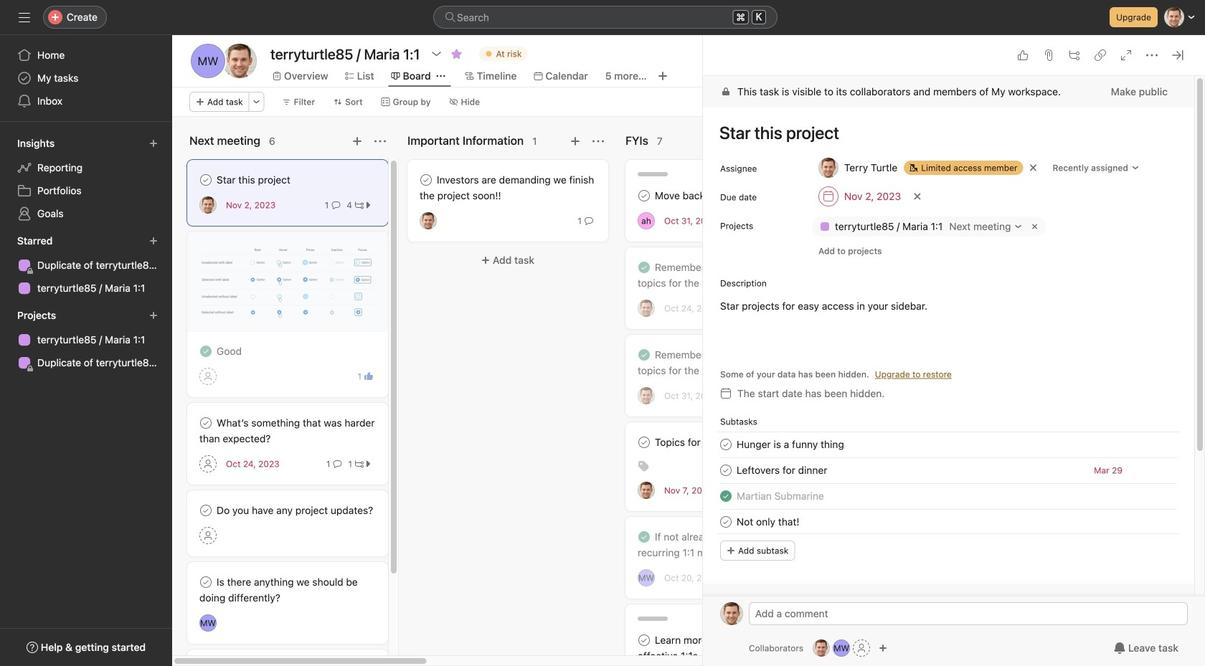 Task type: vqa. For each thing, say whether or not it's contained in the screenshot.
Completed image
yes



Task type: locate. For each thing, give the bounding box(es) containing it.
1 horizontal spatial 1 comment image
[[585, 217, 593, 225]]

Mark complete checkbox
[[197, 171, 215, 189], [636, 187, 653, 204], [197, 415, 215, 432], [636, 434, 653, 451], [717, 462, 735, 479], [717, 514, 735, 531], [197, 574, 215, 591], [636, 632, 653, 649]]

0 horizontal spatial 1 comment image
[[333, 460, 342, 468]]

mark complete image
[[418, 171, 435, 189], [636, 187, 653, 204], [636, 434, 653, 451], [717, 436, 735, 453], [197, 574, 215, 591], [636, 632, 653, 649]]

task name text field for main content in the star this project "dialog"
[[710, 116, 1177, 149]]

None text field
[[267, 41, 424, 67]]

0 vertical spatial task name text field
[[710, 116, 1177, 149]]

1 horizontal spatial mark complete checkbox
[[418, 171, 435, 189]]

completed image
[[197, 343, 215, 360], [636, 347, 653, 364]]

2 vertical spatial completed image
[[636, 529, 653, 546]]

2 task name text field from the top
[[737, 514, 800, 530]]

1 comment image
[[585, 217, 593, 225], [333, 460, 342, 468]]

1 add or remove collaborators image from the left
[[813, 640, 830, 657]]

0 horizontal spatial add or remove collaborators image
[[813, 640, 830, 657]]

Completed checkbox
[[636, 259, 653, 276], [636, 347, 653, 364], [717, 488, 735, 505]]

add task image
[[352, 136, 363, 147]]

main content
[[703, 76, 1194, 666]]

1 vertical spatial task name text field
[[737, 514, 800, 530]]

Mark complete checkbox
[[418, 171, 435, 189], [717, 436, 735, 453], [197, 502, 215, 519]]

add or remove collaborators image
[[813, 640, 830, 657], [833, 640, 850, 657]]

remove assignee image
[[1029, 164, 1038, 172]]

0 horizontal spatial completed checkbox
[[197, 343, 215, 360]]

2 horizontal spatial mark complete checkbox
[[717, 436, 735, 453]]

1 vertical spatial completed checkbox
[[636, 529, 653, 546]]

1 horizontal spatial completed image
[[636, 347, 653, 364]]

2 vertical spatial mark complete checkbox
[[197, 502, 215, 519]]

star this project dialog
[[703, 0, 1205, 666]]

1 vertical spatial mark complete checkbox
[[717, 436, 735, 453]]

attachments: add a file to this task, star this project image
[[1043, 50, 1055, 61]]

toggle assignee popover image
[[199, 197, 217, 214], [638, 212, 655, 230], [199, 615, 217, 632]]

completed image
[[636, 259, 653, 276], [717, 488, 735, 505], [636, 529, 653, 546]]

show options image
[[431, 48, 442, 60]]

list item
[[703, 432, 1194, 458], [703, 458, 1194, 484], [703, 484, 1194, 509], [703, 509, 1194, 535]]

tab actions image
[[437, 72, 445, 80]]

toggle assignee popover image
[[420, 212, 437, 230], [638, 300, 655, 317], [638, 387, 655, 405], [638, 482, 655, 499], [638, 570, 655, 587]]

Task Name text field
[[737, 489, 824, 504], [737, 514, 800, 530]]

0 vertical spatial task name text field
[[737, 489, 824, 504]]

0 vertical spatial completed checkbox
[[197, 343, 215, 360]]

new insights image
[[149, 139, 158, 148]]

clear due date image
[[913, 192, 922, 201]]

more actions for this task image
[[1146, 50, 1158, 61]]

1 vertical spatial completed image
[[717, 488, 735, 505]]

task name text field for third list item from the bottom of the star this project "dialog"
[[737, 463, 827, 479]]

full screen image
[[1121, 50, 1132, 61]]

mark complete image
[[197, 171, 215, 189], [197, 415, 215, 432], [717, 462, 735, 479], [197, 502, 215, 519], [717, 514, 735, 531]]

2 list item from the top
[[703, 458, 1194, 484]]

None field
[[433, 6, 778, 29]]

1 horizontal spatial add or remove collaborators image
[[833, 640, 850, 657]]

2 vertical spatial task name text field
[[737, 463, 827, 479]]

task name text field for first list item from the top of the star this project "dialog"
[[737, 437, 844, 453]]

starred element
[[0, 228, 172, 303]]

1 comment image
[[332, 201, 340, 209]]

Task Name text field
[[710, 116, 1177, 149], [737, 437, 844, 453], [737, 463, 827, 479]]

Completed checkbox
[[197, 343, 215, 360], [636, 529, 653, 546]]

mark complete image inside list item
[[717, 436, 735, 453]]

4 list item from the top
[[703, 509, 1194, 535]]

2 add or remove collaborators image from the left
[[833, 640, 850, 657]]

more section actions image
[[374, 136, 386, 147]]

more actions image
[[252, 98, 261, 106]]

3 list item from the top
[[703, 484, 1194, 509]]

add task image
[[570, 136, 581, 147]]

1 vertical spatial task name text field
[[737, 437, 844, 453]]



Task type: describe. For each thing, give the bounding box(es) containing it.
1 vertical spatial 1 comment image
[[333, 460, 342, 468]]

1 like. you liked this task image
[[364, 372, 373, 381]]

insights element
[[0, 131, 172, 228]]

1 horizontal spatial completed checkbox
[[636, 529, 653, 546]]

global element
[[0, 35, 172, 121]]

add items to starred image
[[149, 237, 158, 245]]

0 horizontal spatial completed image
[[197, 343, 215, 360]]

hide sidebar image
[[19, 11, 30, 23]]

remove from starred image
[[451, 48, 462, 60]]

add subtask image
[[1069, 50, 1080, 61]]

1 vertical spatial completed checkbox
[[636, 347, 653, 364]]

mark complete checkbox inside list item
[[717, 436, 735, 453]]

1 list item from the top
[[703, 432, 1194, 458]]

2 vertical spatial completed checkbox
[[717, 488, 735, 505]]

0 vertical spatial completed checkbox
[[636, 259, 653, 276]]

add or remove collaborators image
[[879, 644, 888, 653]]

projects element
[[0, 303, 172, 377]]

0 vertical spatial mark complete checkbox
[[418, 171, 435, 189]]

0 likes. click to like this task image
[[1017, 50, 1029, 61]]

close details image
[[1172, 50, 1184, 61]]

remove image
[[1029, 221, 1041, 232]]

0 horizontal spatial mark complete checkbox
[[197, 502, 215, 519]]

1 task name text field from the top
[[737, 489, 824, 504]]

main content inside star this project "dialog"
[[703, 76, 1194, 666]]

0 vertical spatial 1 comment image
[[585, 217, 593, 225]]

0 vertical spatial completed image
[[636, 259, 653, 276]]

copy task link image
[[1095, 50, 1106, 61]]

new project or portfolio image
[[149, 311, 158, 320]]

open user profile image
[[720, 603, 743, 626]]



